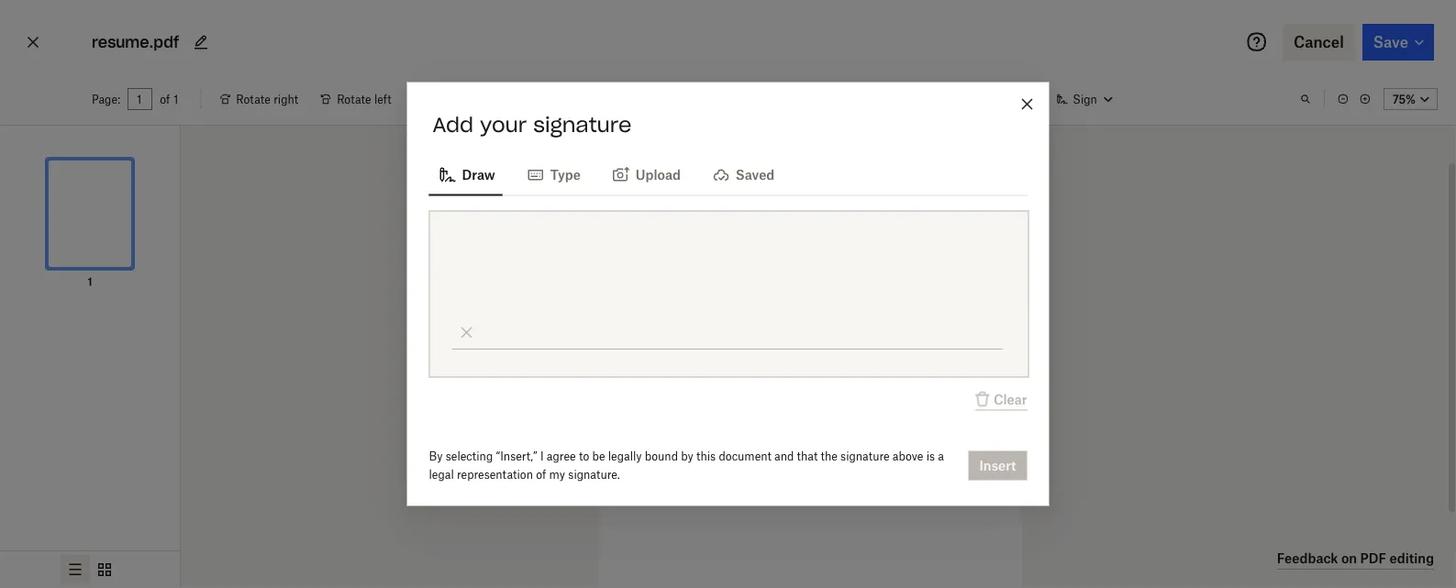Task type: describe. For each thing, give the bounding box(es) containing it.
rotate left
[[337, 92, 392, 106]]

left
[[374, 92, 392, 106]]

type
[[550, 167, 581, 183]]

cancel image
[[22, 28, 44, 57]]

above
[[893, 450, 924, 464]]

rotate for rotate left
[[337, 92, 371, 106]]

edit text
[[991, 92, 1035, 106]]

bound
[[645, 450, 678, 464]]

to
[[579, 450, 589, 464]]

selecting
[[446, 450, 493, 464]]

of inside 'by selecting "insert," i agree to be legally bound by this document and that the signature above is a legal representation of my signature.'
[[536, 468, 546, 482]]

is
[[927, 450, 935, 464]]

my
[[549, 468, 565, 482]]

rotate right button
[[209, 84, 309, 114]]

resume.pdf
[[92, 33, 179, 51]]

be
[[592, 450, 605, 464]]

that
[[797, 450, 818, 464]]

signature inside 'by selecting "insert," i agree to be legally bound by this document and that the signature above is a legal representation of my signature.'
[[841, 450, 890, 464]]

upload
[[636, 167, 681, 183]]

Button to change sidebar grid view to list view radio
[[61, 555, 90, 585]]

edit text button
[[963, 84, 1046, 114]]

add your signature dialog
[[407, 82, 1050, 506]]

legally
[[608, 450, 642, 464]]

rotate left button
[[309, 84, 403, 114]]

by
[[429, 450, 443, 464]]



Task type: locate. For each thing, give the bounding box(es) containing it.
0 vertical spatial 1
[[174, 92, 178, 106]]

signature
[[534, 112, 632, 137], [841, 450, 890, 464]]

1 rotate from the left
[[236, 92, 271, 106]]

signature right the at the bottom right
[[841, 450, 890, 464]]

document
[[719, 450, 772, 464]]

1 horizontal spatial of
[[536, 468, 546, 482]]

agree
[[547, 450, 576, 464]]

rotate
[[236, 92, 271, 106], [337, 92, 371, 106]]

0 vertical spatial of
[[160, 92, 170, 106]]

tab list containing draw
[[429, 152, 1028, 196]]

0 horizontal spatial of
[[160, 92, 170, 106]]

saved
[[736, 167, 775, 183]]

this
[[697, 450, 716, 464]]

add your signature
[[433, 112, 632, 137]]

representation
[[457, 468, 533, 482]]

legal
[[429, 468, 454, 482]]

signature up type
[[534, 112, 632, 137]]

1 vertical spatial signature
[[841, 450, 890, 464]]

right
[[274, 92, 298, 106]]

"insert,"
[[496, 450, 538, 464]]

your
[[480, 112, 527, 137]]

0 horizontal spatial signature
[[534, 112, 632, 137]]

page 1. selected thumbnail preview element
[[31, 140, 149, 291]]

signature.
[[568, 468, 620, 482]]

of 1
[[160, 92, 178, 106]]

1 horizontal spatial 1
[[174, 92, 178, 106]]

add
[[433, 112, 474, 137]]

0 horizontal spatial rotate
[[236, 92, 271, 106]]

1 vertical spatial of
[[536, 468, 546, 482]]

rotate right
[[236, 92, 298, 106]]

by selecting "insert," i agree to be legally bound by this document and that the signature above is a legal representation of my signature.
[[429, 450, 945, 482]]

1
[[174, 92, 178, 106], [88, 275, 92, 289]]

Button to change sidebar list view to grid view radio
[[90, 555, 119, 585]]

option group
[[0, 551, 180, 588]]

0 horizontal spatial 1
[[88, 275, 92, 289]]

and
[[775, 450, 794, 464]]

2 rotate from the left
[[337, 92, 371, 106]]

tab list
[[429, 152, 1028, 196]]

edit
[[991, 92, 1012, 106]]

rotate left left
[[337, 92, 371, 106]]

of
[[160, 92, 170, 106], [536, 468, 546, 482]]

None number field
[[137, 92, 143, 106]]

1 vertical spatial 1
[[88, 275, 92, 289]]

text
[[1015, 92, 1035, 106]]

i
[[541, 450, 544, 464]]

page:
[[92, 92, 120, 106]]

rotate left right
[[236, 92, 271, 106]]

of left the my
[[536, 468, 546, 482]]

a
[[938, 450, 945, 464]]

0 vertical spatial signature
[[534, 112, 632, 137]]

rotate inside rotate right button
[[236, 92, 271, 106]]

1 horizontal spatial signature
[[841, 450, 890, 464]]

the
[[821, 450, 838, 464]]

of right page:
[[160, 92, 170, 106]]

1 horizontal spatial rotate
[[337, 92, 371, 106]]

by
[[681, 450, 694, 464]]

rotate inside rotate left button
[[337, 92, 371, 106]]

tab list inside add your signature dialog
[[429, 152, 1028, 196]]

rotate for rotate right
[[236, 92, 271, 106]]

draw
[[462, 167, 495, 183]]



Task type: vqa. For each thing, say whether or not it's contained in the screenshot.
Deliver
no



